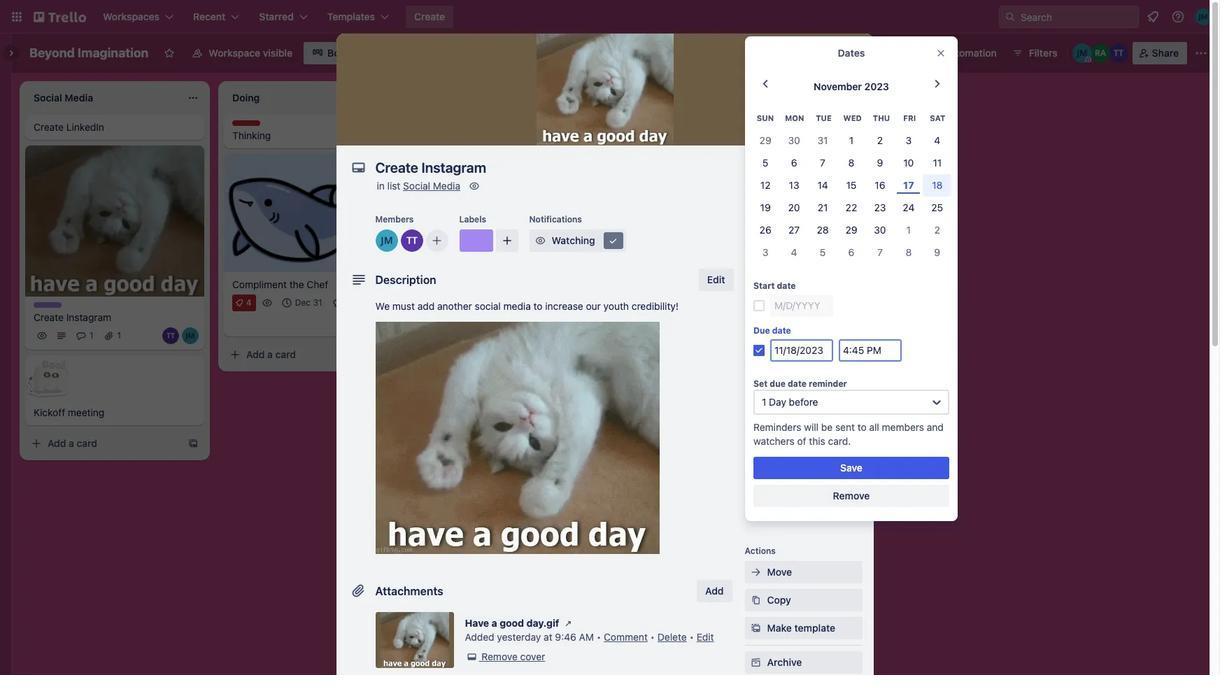 Task type: locate. For each thing, give the bounding box(es) containing it.
in list social media
[[377, 180, 461, 192]]

0 horizontal spatial 31
[[313, 297, 322, 308]]

create from template… image
[[585, 127, 596, 139], [386, 349, 398, 360], [188, 439, 199, 450]]

sm image for the members link
[[749, 228, 763, 242]]

4 button up 11
[[924, 130, 952, 152]]

ups
[[895, 47, 913, 59], [774, 405, 791, 415], [822, 425, 840, 437]]

1 left the must
[[374, 297, 378, 308]]

add another list
[[641, 90, 715, 102]]

0 vertical spatial members
[[376, 214, 414, 225]]

remove down save button
[[834, 490, 870, 502]]

2 down thu
[[878, 135, 884, 147]]

1 down create instagram link
[[117, 331, 121, 341]]

social
[[475, 300, 501, 312]]

sm image left copy
[[749, 594, 763, 608]]

sm image inside archive link
[[749, 656, 763, 670]]

terry turtle (terryturtle) image left "add members to card" image
[[401, 230, 423, 252]]

9 up '16'
[[878, 157, 884, 169]]

sm image up 'next month' image
[[925, 42, 944, 62]]

edit right delete link
[[697, 631, 715, 643]]

add button
[[697, 580, 733, 603]]

terry turtle (terryturtle) image
[[1109, 43, 1129, 63], [342, 314, 358, 331]]

29 down sun
[[760, 135, 772, 147]]

in
[[377, 180, 385, 192]]

sm image down added
[[465, 650, 479, 664]]

sm image left make
[[749, 622, 763, 636]]

social up add button
[[768, 482, 796, 494]]

list right in in the top left of the page
[[388, 180, 401, 192]]

None text field
[[369, 155, 831, 181]]

11 button
[[924, 152, 952, 175]]

card right 19
[[775, 209, 793, 219]]

jeremy miller (jeremymiller198) image
[[1196, 8, 1213, 25], [1073, 43, 1093, 63], [361, 314, 378, 331]]

1 vertical spatial add a card
[[48, 438, 97, 450]]

1 horizontal spatial labels
[[768, 257, 798, 269]]

8 down 24 button
[[906, 247, 912, 259]]

m/d/yyyy text field down start date
[[771, 295, 834, 317]]

5 button up 12
[[752, 152, 780, 175]]

save button
[[754, 457, 950, 480]]

media
[[504, 300, 531, 312]]

0 vertical spatial 30 button
[[780, 130, 809, 152]]

good
[[500, 617, 524, 629]]

20 button
[[780, 197, 809, 219]]

1
[[850, 135, 854, 147], [907, 224, 912, 236], [374, 297, 378, 308], [90, 331, 94, 341], [117, 331, 121, 341], [762, 396, 767, 408]]

have a good day.gif
[[465, 617, 560, 629]]

1 horizontal spatial 29
[[846, 224, 858, 236]]

sm image left archive
[[749, 656, 763, 670]]

dates button
[[745, 308, 863, 330]]

add
[[641, 90, 660, 102], [745, 209, 762, 219], [246, 348, 265, 360], [768, 425, 786, 437], [48, 438, 66, 450], [768, 510, 786, 522], [706, 585, 724, 597]]

edit left the start
[[708, 274, 726, 286]]

0 horizontal spatial labels
[[460, 214, 487, 225]]

sm image inside labels link
[[749, 256, 763, 270]]

sm image inside make template link
[[749, 622, 763, 636]]

4 for the bottom 4 button
[[792, 247, 798, 259]]

beyond
[[29, 46, 75, 60]]

0 horizontal spatial 4
[[246, 297, 252, 308]]

7 down 23 button
[[878, 247, 883, 259]]

sm image inside checklist link
[[749, 284, 763, 298]]

7 button down 23 button
[[866, 242, 895, 264]]

ruby anderson (rubyanderson7) image down search field
[[1091, 43, 1111, 63]]

reminder
[[809, 379, 848, 389]]

1 vertical spatial 8
[[906, 247, 912, 259]]

6 button up 13 at the top right of page
[[780, 152, 809, 175]]

attachment button
[[745, 336, 863, 358]]

fri
[[904, 114, 917, 123]]

to
[[764, 209, 772, 219], [534, 300, 543, 312], [858, 422, 867, 434]]

29 button down sun
[[752, 130, 780, 152]]

november
[[814, 81, 863, 92]]

edit inside button
[[708, 274, 726, 286]]

remove for remove cover
[[482, 651, 518, 663]]

3 up 10
[[906, 135, 912, 147]]

4 button down 27
[[780, 242, 809, 264]]

create linkedin link
[[34, 120, 196, 134]]

2 vertical spatial to
[[858, 422, 867, 434]]

members
[[883, 422, 925, 434]]

30 down 23 button
[[875, 224, 887, 236]]

template
[[795, 622, 836, 634]]

automation up 'next month' image
[[944, 47, 997, 59]]

terry turtle (terryturtle) image
[[401, 230, 423, 252], [162, 328, 179, 345]]

sm image right mon
[[814, 119, 828, 133]]

archive link
[[745, 652, 863, 674]]

visible
[[263, 47, 293, 59]]

2 vertical spatial card
[[77, 438, 97, 450]]

0 vertical spatial 31
[[818, 135, 829, 147]]

8 up 15
[[849, 157, 855, 169]]

2 down 25 button
[[935, 224, 941, 236]]

will
[[805, 422, 819, 434]]

add a card button down dec 31 checkbox
[[224, 344, 381, 366]]

0 vertical spatial to
[[764, 209, 772, 219]]

1 horizontal spatial color: purple, title: none image
[[460, 230, 493, 252]]

0 vertical spatial remove
[[834, 490, 870, 502]]

date right the due
[[773, 326, 792, 336]]

add a card button down kickoff meeting link
[[25, 433, 182, 455]]

1 horizontal spatial 4
[[792, 247, 798, 259]]

labels up start date
[[768, 257, 798, 269]]

watching button
[[530, 230, 626, 252]]

add a card for add a card button related to create from template… icon to the middle
[[246, 348, 296, 360]]

day
[[769, 396, 787, 408]]

1 horizontal spatial 30
[[875, 224, 887, 236]]

6 up 13 at the top right of page
[[792, 157, 798, 169]]

5 button
[[752, 152, 780, 175], [809, 242, 838, 264]]

16
[[875, 179, 886, 191]]

0 vertical spatial 7
[[821, 157, 826, 169]]

power-ups inside button
[[862, 47, 913, 59]]

1 down cover
[[850, 135, 854, 147]]

our
[[586, 300, 601, 312]]

1 horizontal spatial ups
[[822, 425, 840, 437]]

1 horizontal spatial jeremy miller (jeremymiller198) image
[[1073, 43, 1093, 63]]

0 vertical spatial 2
[[878, 135, 884, 147]]

1 vertical spatial power-
[[745, 405, 775, 415]]

8 button up 15
[[838, 152, 866, 175]]

15 button
[[838, 175, 866, 197]]

board
[[328, 47, 355, 59]]

2 horizontal spatial power-
[[862, 47, 895, 59]]

2 horizontal spatial card
[[775, 209, 793, 219]]

thu
[[874, 114, 891, 123]]

0 vertical spatial social
[[403, 180, 431, 192]]

to right media
[[534, 300, 543, 312]]

27
[[789, 224, 800, 236]]

0 horizontal spatial 8 button
[[838, 152, 866, 175]]

22
[[846, 202, 858, 214]]

workspace visible button
[[184, 42, 301, 64]]

8 button
[[838, 152, 866, 175], [895, 242, 924, 264]]

0 horizontal spatial 5 button
[[752, 152, 780, 175]]

media up "add members to card" image
[[433, 180, 461, 192]]

0 vertical spatial edit
[[708, 274, 726, 286]]

11
[[934, 157, 942, 169]]

add a card button for create from template… icon to the middle
[[224, 344, 381, 366]]

have
[[465, 617, 489, 629]]

14
[[818, 179, 829, 191]]

1 vertical spatial color: purple, title: none image
[[34, 303, 62, 308]]

sm image
[[534, 234, 548, 248], [607, 234, 621, 248], [749, 256, 763, 270], [749, 566, 763, 580], [749, 594, 763, 608], [749, 622, 763, 636], [465, 650, 479, 664], [749, 656, 763, 670]]

1 horizontal spatial 6
[[849, 247, 855, 259]]

share
[[1153, 47, 1180, 59]]

0 horizontal spatial 8
[[849, 157, 855, 169]]

0 notifications image
[[1145, 8, 1162, 25]]

sm image inside the members link
[[749, 228, 763, 242]]

color: purple, title: none image
[[460, 230, 493, 252], [34, 303, 62, 308]]

sm image inside cover link
[[814, 119, 828, 133]]

0 vertical spatial 29
[[760, 135, 772, 147]]

1 vertical spatial 6
[[849, 247, 855, 259]]

power- inside button
[[862, 47, 895, 59]]

social right in in the top left of the page
[[403, 180, 431, 192]]

7 down 31 button on the top right
[[821, 157, 826, 169]]

m/d/yyyy text field up custom fields
[[771, 340, 834, 362]]

watchers
[[754, 436, 795, 448]]

remove for remove
[[834, 490, 870, 502]]

0 horizontal spatial jeremy miller (jeremymiller198) image
[[361, 314, 378, 331]]

remove down yesterday
[[482, 651, 518, 663]]

date up before
[[788, 379, 807, 389]]

custom fields
[[768, 369, 834, 381]]

1 button down wed
[[838, 130, 866, 152]]

0 horizontal spatial 30
[[789, 135, 801, 147]]

sm image down actions
[[749, 566, 763, 580]]

0 horizontal spatial card
[[77, 438, 97, 450]]

7 button up '14'
[[809, 152, 838, 175]]

card down dec 31 checkbox
[[276, 348, 296, 360]]

14 button
[[809, 175, 838, 197]]

0 vertical spatial create from template… image
[[585, 127, 596, 139]]

0 vertical spatial jeremy miller (jeremymiller198) image
[[1196, 8, 1213, 25]]

sm image up 9:46
[[562, 617, 576, 631]]

29 button down 22
[[838, 219, 866, 242]]

0 horizontal spatial 2 button
[[866, 130, 895, 152]]

sm image down notifications on the left of the page
[[534, 234, 548, 248]]

0 horizontal spatial 7 button
[[809, 152, 838, 175]]

remove
[[834, 490, 870, 502], [482, 651, 518, 663]]

29
[[760, 135, 772, 147], [846, 224, 858, 236]]

imagination
[[78, 46, 149, 60]]

media inside button
[[798, 482, 826, 494]]

30 button down mon
[[780, 130, 809, 152]]

0 horizontal spatial 30 button
[[780, 130, 809, 152]]

2 m/d/yyyy text field from the top
[[771, 340, 834, 362]]

1 horizontal spatial 30 button
[[866, 219, 895, 242]]

0 vertical spatial ups
[[895, 47, 913, 59]]

1 vertical spatial 2 button
[[924, 219, 952, 242]]

4 down compliment
[[246, 297, 252, 308]]

1 m/d/yyyy text field from the top
[[771, 295, 834, 317]]

dates up due date
[[768, 313, 795, 325]]

9 button up '16'
[[866, 152, 895, 175]]

31 down the tue
[[818, 135, 829, 147]]

0 horizontal spatial 6 button
[[780, 152, 809, 175]]

0 vertical spatial power-ups
[[862, 47, 913, 59]]

0 vertical spatial a
[[268, 348, 273, 360]]

jeremy miller (jeremymiller198) image
[[376, 230, 398, 252], [182, 328, 199, 345]]

9 button down 25 button
[[924, 242, 952, 264]]

0 vertical spatial 8 button
[[838, 152, 866, 175]]

1 horizontal spatial 8 button
[[895, 242, 924, 264]]

description
[[376, 274, 437, 286]]

close popover image
[[936, 48, 947, 59]]

terry turtle (terryturtle) image down create instagram link
[[162, 328, 179, 345]]

30 down mon
[[789, 135, 801, 147]]

ruby anderson (rubyanderson7) image down we
[[381, 314, 398, 331]]

0 vertical spatial 2 button
[[866, 130, 895, 152]]

0 vertical spatial 1 button
[[838, 130, 866, 152]]

sm image inside 'automation' button
[[925, 42, 944, 62]]

M/D/YYYY text field
[[771, 295, 834, 317], [771, 340, 834, 362]]

due
[[770, 379, 786, 389]]

0 horizontal spatial 7
[[821, 157, 826, 169]]

30 button down 23
[[866, 219, 895, 242]]

add members to card image
[[432, 234, 443, 248]]

sm image down add to card
[[749, 228, 763, 242]]

1 horizontal spatial add a card
[[246, 348, 296, 360]]

1 horizontal spatial 7 button
[[866, 242, 895, 264]]

power-ups button
[[834, 42, 922, 64]]

sm image left checklist
[[749, 284, 763, 298]]

8 for top 8 button
[[849, 157, 855, 169]]

add a card down dec 31 checkbox
[[246, 348, 296, 360]]

of
[[798, 436, 807, 448]]

compliment
[[232, 278, 287, 290]]

2 vertical spatial create
[[34, 312, 64, 324]]

added yesterday at 9:46 am
[[465, 631, 594, 643]]

2 button down 25
[[924, 219, 952, 242]]

remove inside button
[[834, 490, 870, 502]]

card
[[775, 209, 793, 219], [276, 348, 296, 360], [77, 438, 97, 450]]

1 vertical spatial remove
[[482, 651, 518, 663]]

0 vertical spatial labels
[[460, 214, 487, 225]]

make
[[768, 622, 792, 634]]

sm image for archive
[[749, 656, 763, 670]]

0 horizontal spatial social
[[403, 180, 431, 192]]

have\_a\_good\_day.gif image
[[376, 322, 660, 554]]

0 horizontal spatial color: purple, title: none image
[[34, 303, 62, 308]]

1 vertical spatial create
[[34, 121, 64, 133]]

2
[[878, 135, 884, 147], [935, 224, 941, 236]]

1 vertical spatial terry turtle (terryturtle) image
[[342, 314, 358, 331]]

start
[[754, 281, 775, 291]]

29 down 22 button
[[846, 224, 858, 236]]

6 down 22 button
[[849, 247, 855, 259]]

1 horizontal spatial 3 button
[[895, 130, 924, 152]]

sm image for remove cover
[[465, 650, 479, 664]]

sm image inside move link
[[749, 566, 763, 580]]

1 horizontal spatial terry turtle (terryturtle) image
[[401, 230, 423, 252]]

1 horizontal spatial 7
[[878, 247, 883, 259]]

sm image inside "copy" link
[[749, 594, 763, 608]]

6
[[792, 157, 798, 169], [849, 247, 855, 259]]

color: purple, title: none image up "create instagram"
[[34, 303, 62, 308]]

0 horizontal spatial dates
[[768, 313, 795, 325]]

move link
[[745, 561, 863, 584]]

we
[[376, 300, 390, 312]]

8 button down 24 button
[[895, 242, 924, 264]]

2 horizontal spatial a
[[492, 617, 498, 629]]

date right the start
[[777, 281, 796, 291]]

3 down 26 button
[[763, 247, 769, 259]]

4
[[935, 135, 941, 147], [792, 247, 798, 259], [246, 297, 252, 308]]

set due date reminder
[[754, 379, 848, 389]]

card.
[[829, 436, 852, 448]]

30 for the bottom "30" button
[[875, 224, 887, 236]]

0 horizontal spatial ruby anderson (rubyanderson7) image
[[381, 314, 398, 331]]

thinking
[[232, 130, 271, 141]]

1 horizontal spatial list
[[701, 90, 715, 102]]

1 vertical spatial 4 button
[[780, 242, 809, 264]]

sm image up the start
[[749, 256, 763, 270]]

1 vertical spatial 7 button
[[866, 242, 895, 264]]

last month image
[[757, 76, 774, 92]]

jeremy miller (jeremymiller198) image down we
[[361, 314, 378, 331]]

comment link
[[604, 631, 648, 643]]

1 vertical spatial add a card button
[[25, 433, 182, 455]]

0 horizontal spatial 2
[[878, 135, 884, 147]]

power-ups up 2023
[[862, 47, 913, 59]]

card down meeting
[[77, 438, 97, 450]]

29 button
[[752, 130, 780, 152], [838, 219, 866, 242]]

show menu image
[[1195, 46, 1209, 60]]

4 down the members link
[[792, 247, 798, 259]]

19
[[761, 202, 771, 214]]

social
[[403, 180, 431, 192], [768, 482, 796, 494]]

media up button
[[798, 482, 826, 494]]

28
[[817, 224, 829, 236]]

31 inside checkbox
[[313, 297, 322, 308]]

power-ups up reminders
[[745, 405, 791, 415]]

jeremy miller (jeremymiller198) image right open information menu icon at top right
[[1196, 8, 1213, 25]]

9 button
[[866, 152, 895, 175], [924, 242, 952, 264]]

next month image
[[930, 76, 947, 92]]

30
[[789, 135, 801, 147], [875, 224, 887, 236]]

add power-ups
[[768, 425, 840, 437]]

9 down 25 button
[[935, 247, 941, 259]]

color: purple, title: none image right "add members to card" image
[[460, 230, 493, 252]]

1 down instagram
[[90, 331, 94, 341]]

4 up 11
[[935, 135, 941, 147]]

31 right dec
[[313, 297, 322, 308]]

sm image
[[925, 42, 944, 62], [814, 119, 828, 133], [468, 179, 482, 193], [749, 228, 763, 242], [749, 284, 763, 298], [562, 617, 576, 631]]

3 button down the 26
[[752, 242, 780, 264]]

1 horizontal spatial 8
[[906, 247, 912, 259]]

star or unstar board image
[[164, 48, 175, 59]]

1 down 24 button
[[907, 224, 912, 236]]

ruby anderson (rubyanderson7) image
[[1091, 43, 1111, 63], [381, 314, 398, 331]]

1 vertical spatial 29 button
[[838, 219, 866, 242]]

1 horizontal spatial 31
[[818, 135, 829, 147]]

dates inside button
[[768, 313, 795, 325]]

create inside button
[[414, 11, 445, 22]]

to up the 26
[[764, 209, 772, 219]]

2 horizontal spatial ups
[[895, 47, 913, 59]]

list left last month icon
[[701, 90, 715, 102]]

create for create
[[414, 11, 445, 22]]

0 horizontal spatial 29
[[760, 135, 772, 147]]

1 horizontal spatial jeremy miller (jeremymiller198) image
[[376, 230, 398, 252]]

add a card down kickoff meeting
[[48, 438, 97, 450]]

jeremy miller (jeremymiller198) image down search field
[[1073, 43, 1093, 63]]

3 button up 10
[[895, 130, 924, 152]]

5 down 28 button
[[820, 247, 826, 259]]

Search field
[[1017, 6, 1139, 27]]

29 for the left 29 button
[[760, 135, 772, 147]]

0 vertical spatial 29 button
[[752, 130, 780, 152]]

the
[[290, 278, 304, 290]]

sm image right watching
[[607, 234, 621, 248]]

filters button
[[1009, 42, 1063, 64]]

social inside button
[[768, 482, 796, 494]]

3
[[906, 135, 912, 147], [763, 247, 769, 259]]

5 button down 28
[[809, 242, 838, 264]]

sat
[[931, 114, 946, 123]]

1 vertical spatial 9
[[935, 247, 941, 259]]

0 horizontal spatial a
[[69, 438, 74, 450]]

0 horizontal spatial to
[[534, 300, 543, 312]]

a
[[268, 348, 273, 360], [69, 438, 74, 450], [492, 617, 498, 629]]

dates up november 2023
[[838, 47, 866, 59]]

sm image right social media link
[[468, 179, 482, 193]]

1 horizontal spatial add a card button
[[224, 344, 381, 366]]

labels
[[460, 214, 487, 225], [768, 257, 798, 269]]

0 horizontal spatial 29 button
[[752, 130, 780, 152]]



Task type: vqa. For each thing, say whether or not it's contained in the screenshot.
the leftmost 7
yes



Task type: describe. For each thing, give the bounding box(es) containing it.
beyond imagination
[[29, 46, 149, 60]]

reminders
[[754, 422, 802, 434]]

18
[[933, 179, 943, 191]]

youth
[[604, 300, 629, 312]]

archive
[[768, 657, 803, 669]]

18 button
[[924, 175, 952, 197]]

2 vertical spatial 4
[[246, 297, 252, 308]]

1 horizontal spatial 5 button
[[809, 242, 838, 264]]

automation inside button
[[944, 47, 997, 59]]

1 vertical spatial 3
[[763, 247, 769, 259]]

1 horizontal spatial create from template… image
[[386, 349, 398, 360]]

we must add another social media to increase our youth credibility!
[[376, 300, 679, 312]]

2 horizontal spatial jeremy miller (jeremymiller198) image
[[1196, 8, 1213, 25]]

credibility!
[[632, 300, 679, 312]]

add a card button for the leftmost create from template… icon
[[25, 433, 182, 455]]

ups inside button
[[895, 47, 913, 59]]

2 horizontal spatial create from template… image
[[585, 127, 596, 139]]

10
[[904, 157, 915, 169]]

a for the leftmost create from template… icon
[[69, 438, 74, 450]]

sun
[[757, 114, 774, 123]]

1 horizontal spatial 4 button
[[924, 130, 952, 152]]

copy
[[768, 594, 792, 606]]

0 vertical spatial media
[[433, 180, 461, 192]]

1 vertical spatial edit
[[697, 631, 715, 643]]

all
[[870, 422, 880, 434]]

sm image for checklist link
[[749, 284, 763, 298]]

0 vertical spatial terry turtle (terryturtle) image
[[401, 230, 423, 252]]

am
[[579, 631, 594, 643]]

another inside button
[[662, 90, 698, 102]]

1 vertical spatial jeremy miller (jeremymiller198) image
[[182, 328, 199, 345]]

0 horizontal spatial 1 button
[[838, 130, 866, 152]]

0 horizontal spatial create from template… image
[[188, 439, 199, 450]]

add power-ups link
[[745, 420, 863, 442]]

1 horizontal spatial 29 button
[[838, 219, 866, 242]]

workspace visible
[[209, 47, 293, 59]]

26 button
[[752, 219, 780, 242]]

1 vertical spatial ruby anderson (rubyanderson7) image
[[381, 314, 398, 331]]

2023
[[865, 81, 890, 92]]

0 vertical spatial card
[[775, 209, 793, 219]]

labels link
[[745, 252, 863, 274]]

10 button
[[895, 152, 924, 175]]

delete link
[[658, 631, 687, 643]]

watching
[[552, 235, 596, 246]]

24
[[903, 202, 915, 214]]

remove cover
[[482, 651, 546, 663]]

7 for bottommost 7 button
[[878, 247, 883, 259]]

sm image for move
[[749, 566, 763, 580]]

dec 31
[[295, 297, 322, 308]]

color: bold red, title: "thoughts" element
[[232, 120, 271, 131]]

start date
[[754, 281, 796, 291]]

social media button
[[745, 477, 863, 500]]

checklist link
[[745, 280, 863, 302]]

add a card for add a card button corresponding to the leftmost create from template… icon
[[48, 438, 97, 450]]

31 inside button
[[818, 135, 829, 147]]

move
[[768, 566, 793, 578]]

date for start date
[[777, 281, 796, 291]]

kickoff meeting link
[[34, 406, 196, 420]]

reminders will be sent to all members and watchers of this card.
[[754, 422, 944, 448]]

checklist
[[768, 285, 811, 297]]

1 horizontal spatial ruby anderson (rubyanderson7) image
[[1091, 43, 1111, 63]]

add another list button
[[616, 81, 806, 112]]

2 vertical spatial date
[[788, 379, 807, 389]]

1 horizontal spatial dates
[[838, 47, 866, 59]]

edit button
[[699, 269, 734, 291]]

1 vertical spatial 30 button
[[866, 219, 895, 242]]

1 vertical spatial list
[[388, 180, 401, 192]]

back to home image
[[34, 6, 86, 28]]

instagram
[[66, 312, 111, 324]]

and
[[927, 422, 944, 434]]

tue
[[816, 114, 832, 123]]

must
[[393, 300, 415, 312]]

1 vertical spatial members
[[768, 229, 811, 241]]

add to card
[[745, 209, 793, 219]]

1 horizontal spatial 2
[[935, 224, 941, 236]]

Add time text field
[[839, 340, 902, 362]]

0 vertical spatial 6
[[792, 157, 798, 169]]

sm image for labels
[[749, 256, 763, 270]]

7 for the topmost 7 button
[[821, 157, 826, 169]]

30 for the topmost "30" button
[[789, 135, 801, 147]]

29 for the rightmost 29 button
[[846, 224, 858, 236]]

actions
[[745, 546, 776, 557]]

primary element
[[0, 0, 1221, 34]]

board link
[[304, 42, 364, 64]]

1 vertical spatial terry turtle (terryturtle) image
[[162, 328, 179, 345]]

create for create instagram
[[34, 312, 64, 324]]

sm image for cover link on the top right of the page
[[814, 119, 828, 133]]

meeting
[[68, 407, 105, 419]]

custom
[[768, 369, 804, 381]]

13 button
[[780, 175, 809, 197]]

wed
[[844, 114, 862, 123]]

23 button
[[866, 197, 895, 219]]

edit link
[[697, 631, 715, 643]]

day.gif
[[527, 617, 560, 629]]

compliment the chef link
[[232, 278, 395, 292]]

1 horizontal spatial 1 button
[[895, 219, 924, 242]]

1 vertical spatial automation
[[745, 461, 793, 471]]

1 vertical spatial jeremy miller (jeremymiller198) image
[[1073, 43, 1093, 63]]

cover link
[[810, 115, 866, 137]]

create instagram
[[34, 312, 111, 324]]

to inside reminders will be sent to all members and watchers of this card.
[[858, 422, 867, 434]]

add button
[[768, 510, 819, 522]]

sm image for 'automation' button
[[925, 42, 944, 62]]

25
[[932, 202, 944, 214]]

due
[[754, 326, 771, 336]]

delete
[[658, 631, 687, 643]]

create for create linkedin
[[34, 121, 64, 133]]

customize views image
[[371, 46, 385, 60]]

0 vertical spatial 6 button
[[780, 152, 809, 175]]

1 horizontal spatial 5
[[820, 247, 826, 259]]

20
[[789, 202, 801, 214]]

date for due date
[[773, 326, 792, 336]]

increase
[[546, 300, 584, 312]]

0 horizontal spatial power-
[[745, 405, 775, 415]]

workspace
[[209, 47, 260, 59]]

Board name text field
[[22, 42, 156, 64]]

search image
[[1005, 11, 1017, 22]]

1 vertical spatial 8 button
[[895, 242, 924, 264]]

list inside button
[[701, 90, 715, 102]]

0 horizontal spatial 9
[[878, 157, 884, 169]]

0 horizontal spatial ups
[[774, 405, 791, 415]]

8 for bottom 8 button
[[906, 247, 912, 259]]

25 button
[[924, 197, 952, 219]]

0 vertical spatial 7 button
[[809, 152, 838, 175]]

0 horizontal spatial terry turtle (terryturtle) image
[[342, 314, 358, 331]]

2 vertical spatial jeremy miller (jeremymiller198) image
[[361, 314, 378, 331]]

1 horizontal spatial 3
[[906, 135, 912, 147]]

4 for the rightmost 4 button
[[935, 135, 941, 147]]

1 vertical spatial 9 button
[[924, 242, 952, 264]]

filters
[[1030, 47, 1058, 59]]

open information menu image
[[1172, 10, 1186, 24]]

set
[[754, 379, 768, 389]]

1 vertical spatial 3 button
[[752, 242, 780, 264]]

added
[[465, 631, 495, 643]]

november 2023
[[814, 81, 890, 92]]

1 left day
[[762, 396, 767, 408]]

1 horizontal spatial 2 button
[[924, 219, 952, 242]]

before
[[789, 396, 819, 408]]

sm image for watching
[[534, 234, 548, 248]]

0 vertical spatial 5
[[763, 157, 769, 169]]

1 vertical spatial card
[[276, 348, 296, 360]]

compliment the chef
[[232, 278, 328, 290]]

9:46
[[555, 631, 577, 643]]

12
[[761, 179, 771, 191]]

Dec 31 checkbox
[[278, 295, 327, 311]]

yesterday
[[497, 631, 541, 643]]

16 button
[[866, 175, 895, 197]]

19 button
[[752, 197, 780, 219]]

1 horizontal spatial 6 button
[[838, 242, 866, 264]]

13
[[789, 179, 800, 191]]

create instagram link
[[34, 311, 196, 325]]

1 vertical spatial to
[[534, 300, 543, 312]]

cover
[[521, 651, 546, 663]]

0 vertical spatial color: purple, title: none image
[[460, 230, 493, 252]]

2 vertical spatial a
[[492, 617, 498, 629]]

31 button
[[809, 130, 838, 152]]

sm image for copy
[[749, 594, 763, 608]]

0 horizontal spatial 9 button
[[866, 152, 895, 175]]

be
[[822, 422, 833, 434]]

21 button
[[809, 197, 838, 219]]

0 vertical spatial jeremy miller (jeremymiller198) image
[[376, 230, 398, 252]]

1 vertical spatial another
[[438, 300, 472, 312]]

0 horizontal spatial power-ups
[[745, 405, 791, 415]]

share button
[[1133, 42, 1188, 64]]

1 horizontal spatial terry turtle (terryturtle) image
[[1109, 43, 1129, 63]]

24 button
[[895, 197, 924, 219]]

1 vertical spatial labels
[[768, 257, 798, 269]]

a for create from template… icon to the middle
[[268, 348, 273, 360]]

1 horizontal spatial power-
[[789, 425, 822, 437]]

sm image for make template
[[749, 622, 763, 636]]

attachment
[[768, 341, 822, 353]]

save
[[841, 462, 863, 474]]

attachments
[[376, 585, 444, 598]]



